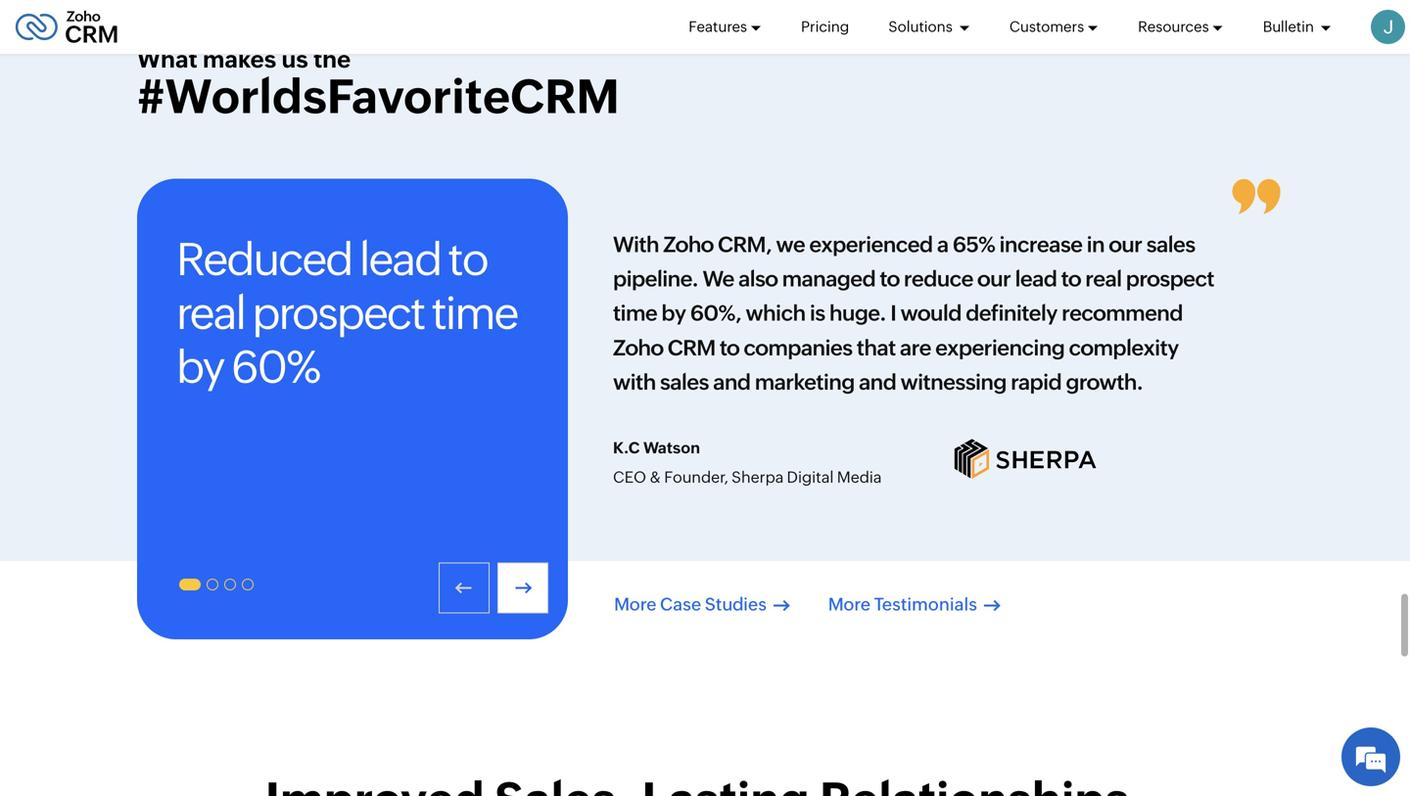 Task type: locate. For each thing, give the bounding box(es) containing it.
with zoho crm, we experienced a 65% increase in our sales pipeline. we also managed to reduce our lead to real prospect time by 60%, which is huge. i would definitely recommend zoho crm
[[613, 232, 1215, 360]]

ceo
[[613, 468, 647, 486]]

to inside reduced lead to real prospect time by 60%
[[448, 234, 488, 285]]

prospect up 60%
[[252, 288, 425, 339]]

more testimonials link
[[829, 579, 999, 615]]

time
[[432, 288, 518, 339], [613, 301, 658, 326]]

lead inside with zoho crm, we experienced a 65% increase in our sales pipeline. we also managed to reduce our lead to real prospect time by 60%, which is huge. i would definitely recommend zoho crm
[[1016, 267, 1058, 292]]

more case studies link
[[614, 579, 789, 615]]

and
[[713, 370, 751, 395], [859, 370, 897, 395]]

1 more from the left
[[614, 595, 657, 615]]

digital
[[787, 468, 834, 486]]

1 horizontal spatial time
[[613, 301, 658, 326]]

to
[[448, 234, 488, 285], [880, 267, 900, 292], [1062, 267, 1082, 292], [720, 335, 740, 360]]

witnessing
[[901, 370, 1007, 395]]

0 horizontal spatial our
[[978, 267, 1011, 292]]

real down reduced
[[176, 288, 245, 339]]

founder,
[[664, 468, 729, 486]]

features
[[689, 18, 748, 35]]

media
[[837, 468, 882, 486]]

1 horizontal spatial by
[[662, 301, 686, 326]]

sales right in
[[1147, 232, 1196, 257]]

more left 'testimonials'
[[829, 595, 871, 615]]

prospect up recommend
[[1127, 267, 1215, 292]]

k.c
[[613, 439, 640, 457]]

prospect
[[1127, 267, 1215, 292], [252, 288, 425, 339]]

more for more case studies
[[614, 595, 657, 615]]

pricing link
[[801, 0, 850, 54]]

solutions
[[889, 18, 956, 35]]

sales inside to companies that are experiencing complexity with sales and marketing and witnessing rapid growth.
[[660, 370, 709, 395]]

lead
[[359, 234, 441, 285], [1016, 267, 1058, 292]]

complexity
[[1069, 335, 1179, 360]]

sales inside with zoho crm, we experienced a 65% increase in our sales pipeline. we also managed to reduce our lead to real prospect time by 60%, which is huge. i would definitely recommend zoho crm
[[1147, 232, 1196, 257]]

sales down crm
[[660, 370, 709, 395]]

real
[[1086, 267, 1122, 292], [176, 288, 245, 339]]

more case studies
[[614, 595, 767, 615]]

to inside to companies that are experiencing complexity with sales and marketing and witnessing rapid growth.
[[720, 335, 740, 360]]

1 vertical spatial by
[[176, 342, 224, 393]]

prospect inside reduced lead to real prospect time by 60%
[[252, 288, 425, 339]]

that
[[857, 335, 896, 360]]

case
[[660, 595, 702, 615]]

1 horizontal spatial prospect
[[1127, 267, 1215, 292]]

and down that
[[859, 370, 897, 395]]

by
[[662, 301, 686, 326], [176, 342, 224, 393]]

1 vertical spatial our
[[978, 267, 1011, 292]]

we
[[703, 267, 735, 292]]

0 horizontal spatial by
[[176, 342, 224, 393]]

us
[[282, 45, 308, 73]]

zoho up with
[[613, 335, 664, 360]]

features link
[[689, 0, 762, 54]]

rapid
[[1011, 370, 1062, 395]]

more
[[614, 595, 657, 615], [829, 595, 871, 615]]

i
[[891, 301, 897, 326]]

and down crm
[[713, 370, 751, 395]]

marketing
[[755, 370, 855, 395]]

0 horizontal spatial sales
[[660, 370, 709, 395]]

0 vertical spatial our
[[1109, 232, 1143, 257]]

1 horizontal spatial and
[[859, 370, 897, 395]]

our right in
[[1109, 232, 1143, 257]]

sales
[[1147, 232, 1196, 257], [660, 370, 709, 395]]

time inside with zoho crm, we experienced a 65% increase in our sales pipeline. we also managed to reduce our lead to real prospect time by 60%, which is huge. i would definitely recommend zoho crm
[[613, 301, 658, 326]]

studies
[[705, 595, 767, 615]]

our
[[1109, 232, 1143, 257], [978, 267, 1011, 292]]

reduced lead to real prospect time by 60%
[[176, 234, 518, 393]]

lead inside reduced lead to real prospect time by 60%
[[359, 234, 441, 285]]

0 horizontal spatial prospect
[[252, 288, 425, 339]]

bulletin link
[[1264, 0, 1333, 54]]

more left case
[[614, 595, 657, 615]]

0 horizontal spatial more
[[614, 595, 657, 615]]

a
[[937, 232, 949, 257]]

pipeline.
[[613, 267, 699, 292]]

is
[[810, 301, 826, 326]]

managed
[[782, 267, 876, 292]]

0 vertical spatial sales
[[1147, 232, 1196, 257]]

0 vertical spatial by
[[662, 301, 686, 326]]

what makes us the #worldsfavoritecrm
[[137, 45, 620, 123]]

zoho
[[664, 232, 714, 257], [613, 335, 664, 360]]

1 horizontal spatial real
[[1086, 267, 1122, 292]]

recommend
[[1062, 301, 1183, 326]]

1 vertical spatial sales
[[660, 370, 709, 395]]

0 horizontal spatial real
[[176, 288, 245, 339]]

real down in
[[1086, 267, 1122, 292]]

increase
[[1000, 232, 1083, 257]]

zoho up we
[[664, 232, 714, 257]]

1 horizontal spatial more
[[829, 595, 871, 615]]

2 more from the left
[[829, 595, 871, 615]]

0 horizontal spatial time
[[432, 288, 518, 339]]

0 horizontal spatial and
[[713, 370, 751, 395]]

our up definitely
[[978, 267, 1011, 292]]

experienced
[[810, 232, 933, 257]]

testimonials
[[875, 595, 978, 615]]

are
[[900, 335, 932, 360]]

by left 60%
[[176, 342, 224, 393]]

1 horizontal spatial sales
[[1147, 232, 1196, 257]]

real inside with zoho crm, we experienced a 65% increase in our sales pipeline. we also managed to reduce our lead to real prospect time by 60%, which is huge. i would definitely recommend zoho crm
[[1086, 267, 1122, 292]]

prospect inside with zoho crm, we experienced a 65% increase in our sales pipeline. we also managed to reduce our lead to real prospect time by 60%, which is huge. i would definitely recommend zoho crm
[[1127, 267, 1215, 292]]

resources
[[1139, 18, 1210, 35]]

0 horizontal spatial lead
[[359, 234, 441, 285]]

by up crm
[[662, 301, 686, 326]]

1 horizontal spatial lead
[[1016, 267, 1058, 292]]

2 and from the left
[[859, 370, 897, 395]]



Task type: vqa. For each thing, say whether or not it's contained in the screenshot.
"THE" inside the Adds call-related features such as click-to-dial and automatic call logging to Desk, enabling Desk users to have contextual phone interactions (just like conversations in real life) by automatically fetching the customer's profile and conversation history before an agent answers a call.
no



Task type: describe. For each thing, give the bounding box(es) containing it.
1 horizontal spatial our
[[1109, 232, 1143, 257]]

companies
[[744, 335, 853, 360]]

resources link
[[1139, 0, 1224, 54]]

to companies that are experiencing complexity with sales and marketing and witnessing rapid growth.
[[613, 335, 1179, 395]]

more for more testimonials
[[829, 595, 871, 615]]

#worldsfavoritecrm
[[137, 69, 620, 123]]

watson
[[644, 439, 701, 457]]

&
[[650, 468, 661, 486]]

huge.
[[830, 301, 887, 326]]

definitely
[[966, 301, 1058, 326]]

john smith image
[[1372, 10, 1406, 44]]

customers
[[1010, 18, 1085, 35]]

with
[[613, 370, 656, 395]]

pricing
[[801, 18, 850, 35]]

makes
[[203, 45, 277, 73]]

crm,
[[718, 232, 772, 257]]

reduce
[[904, 267, 974, 292]]

which
[[746, 301, 806, 326]]

bulletin
[[1264, 18, 1318, 35]]

with
[[613, 232, 659, 257]]

experiencing
[[936, 335, 1065, 360]]

1 and from the left
[[713, 370, 751, 395]]

k.c watson
[[613, 439, 701, 457]]

the
[[314, 45, 351, 73]]

0 vertical spatial zoho
[[664, 232, 714, 257]]

65%
[[953, 232, 996, 257]]

ceo & founder, sherpa digital media
[[613, 468, 882, 486]]

solutions link
[[889, 0, 971, 54]]

in
[[1087, 232, 1105, 257]]

by inside with zoho crm, we experienced a 65% increase in our sales pipeline. we also managed to reduce our lead to real prospect time by 60%, which is huge. i would definitely recommend zoho crm
[[662, 301, 686, 326]]

zoho crm logo image
[[15, 5, 119, 48]]

sherpa
[[732, 468, 784, 486]]

we
[[776, 232, 805, 257]]

60%,
[[690, 301, 742, 326]]

by inside reduced lead to real prospect time by 60%
[[176, 342, 224, 393]]

what
[[137, 45, 198, 73]]

real inside reduced lead to real prospect time by 60%
[[176, 288, 245, 339]]

1 vertical spatial zoho
[[613, 335, 664, 360]]

also
[[739, 267, 778, 292]]

crm
[[668, 335, 716, 360]]

more testimonials
[[829, 595, 978, 615]]

60%
[[231, 342, 320, 393]]

growth.
[[1066, 370, 1144, 395]]

would
[[901, 301, 962, 326]]

time inside reduced lead to real prospect time by 60%
[[432, 288, 518, 339]]

reduced
[[176, 234, 352, 285]]



